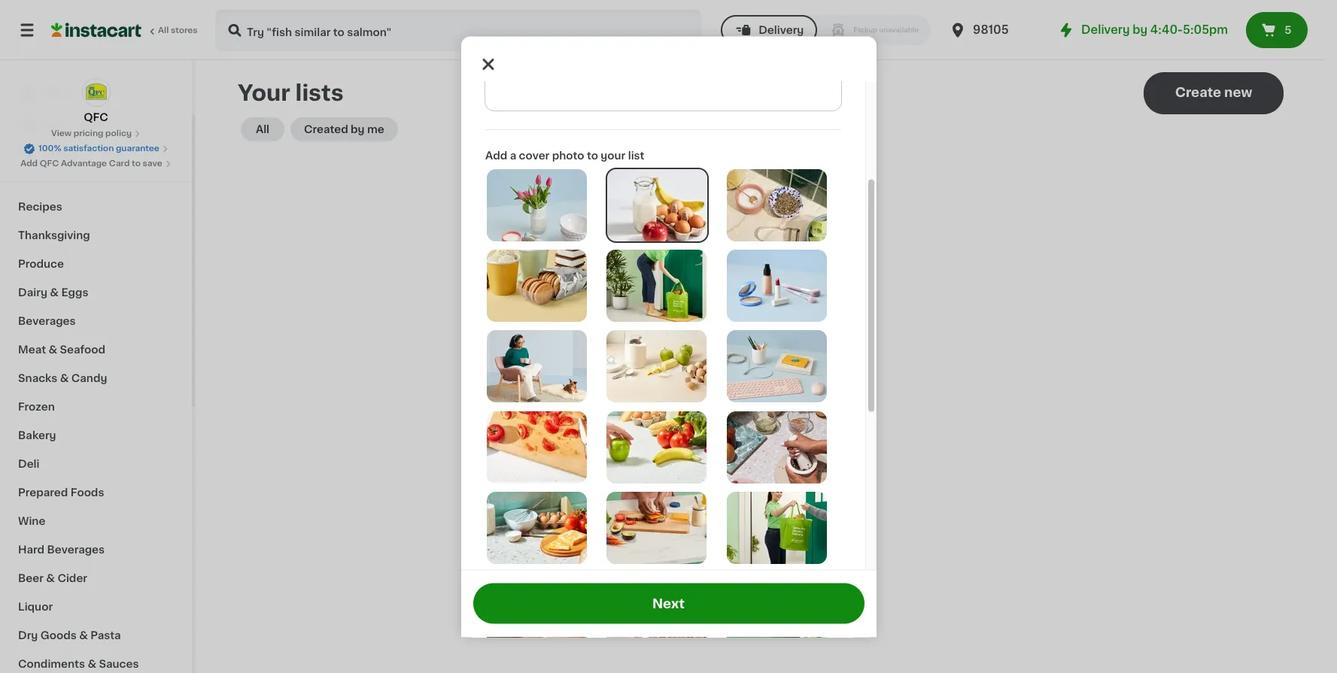 Task type: vqa. For each thing, say whether or not it's contained in the screenshot.
Create a list the Create
yes



Task type: describe. For each thing, give the bounding box(es) containing it.
pasta
[[90, 631, 121, 641]]

& for condiments
[[88, 659, 96, 670]]

& for meat
[[48, 345, 57, 355]]

delivery for delivery
[[759, 25, 804, 35]]

bakery link
[[9, 421, 183, 450]]

be
[[776, 329, 789, 339]]

created by me
[[304, 124, 384, 135]]

yet
[[776, 312, 798, 324]]

create a list link
[[721, 360, 800, 376]]

it
[[66, 118, 73, 129]]

100%
[[38, 145, 61, 153]]

delivery by 4:40-5:05pm link
[[1058, 21, 1228, 39]]

a table with people sitting around it with a bowl of potato chips, doritos, and cheetos. image
[[607, 574, 707, 646]]

4:40-
[[1151, 24, 1183, 35]]

wine link
[[9, 507, 183, 536]]

a person preparing a sandwich on a cutting board, a bunch of carrots, a sliced avocado, a jar of mayonnaise, and a plate of potato chips. image
[[607, 493, 707, 565]]

saved
[[792, 329, 824, 339]]

list inside dialog
[[628, 151, 644, 161]]

condiments
[[18, 659, 85, 670]]

all stores link
[[51, 9, 199, 51]]

meat & seafood
[[18, 345, 105, 355]]

all for all stores
[[158, 26, 169, 35]]

again
[[76, 118, 106, 129]]

frozen
[[18, 402, 55, 412]]

recipes
[[18, 202, 62, 212]]

delivery by 4:40-5:05pm
[[1082, 24, 1228, 35]]

an apple, a small pitcher of milk, a banana, and a carton of 6 eggs. image
[[607, 169, 707, 242]]

goods
[[40, 631, 77, 641]]

lists inside no lists yet lists you create will be saved here.
[[669, 329, 694, 339]]

add a cover photo to your list
[[485, 151, 644, 161]]

liquor link
[[9, 593, 183, 622]]

0 horizontal spatial lists
[[42, 148, 68, 159]]

guarantee
[[116, 145, 159, 153]]

frozen link
[[9, 393, 183, 421]]

recipes link
[[9, 193, 183, 221]]

next button
[[473, 584, 864, 624]]

0 vertical spatial qfc
[[84, 112, 108, 123]]

shop link
[[9, 78, 183, 108]]

98105
[[973, 24, 1009, 35]]

view pricing policy link
[[51, 128, 141, 140]]

new
[[1225, 87, 1253, 99]]

no
[[724, 312, 743, 324]]

condiments & sauces
[[18, 659, 139, 670]]

delivery button
[[721, 15, 818, 45]]

policy
[[105, 129, 132, 138]]

pricing
[[74, 129, 103, 138]]

deli
[[18, 459, 40, 470]]

& for beer
[[46, 574, 55, 584]]

a jar of flour, a stick of sliced butter, 3 granny smith apples, a carton of 7 eggs. image
[[607, 331, 707, 403]]

5 button
[[1246, 12, 1308, 48]]

me
[[367, 124, 384, 135]]

0 vertical spatial beverages
[[18, 316, 76, 327]]

a person touching an apple, a banana, a bunch of tomatoes, and an assortment of other vegetables on a counter. image
[[607, 412, 707, 484]]

beer & cider
[[18, 574, 87, 584]]

create a list
[[721, 362, 800, 374]]

add for add a cover photo to your list
[[485, 151, 507, 161]]

create new
[[1175, 87, 1253, 99]]

view pricing policy
[[51, 129, 132, 138]]

snacks & candy
[[18, 373, 107, 384]]

liquor
[[18, 602, 53, 613]]

card
[[109, 160, 130, 168]]

delivery for delivery by 4:40-5:05pm
[[1082, 24, 1130, 35]]

sauces
[[99, 659, 139, 670]]

candy
[[71, 373, 107, 384]]

meat & seafood link
[[9, 336, 183, 364]]

a for add
[[510, 151, 516, 161]]

photo
[[552, 151, 584, 161]]

a person with white painted nails grinding some spices with a mortar and pestle. image
[[727, 412, 827, 484]]

all button
[[241, 117, 285, 141]]

& left pasta
[[79, 631, 88, 641]]

add for add qfc advantage card to save
[[20, 160, 38, 168]]

by for created
[[351, 124, 365, 135]]

shop
[[42, 88, 70, 99]]

cider
[[58, 574, 87, 584]]

your
[[600, 151, 625, 161]]

created
[[304, 124, 348, 135]]

produce link
[[9, 250, 183, 278]]

instacart logo image
[[51, 21, 141, 39]]

dairy
[[18, 288, 47, 298]]

dry goods & pasta
[[18, 631, 121, 641]]

dairy & eggs
[[18, 288, 88, 298]]

a bar of chocolate cut in half, a yellow pint of white ice cream, a green pint of white ice cream, an open pack of cookies, and a stack of ice cream sandwiches. image
[[487, 250, 587, 323]]

meat
[[18, 345, 46, 355]]

thanksgiving
[[18, 230, 90, 241]]

to for your
[[587, 151, 598, 161]]

prepared foods
[[18, 488, 104, 498]]

no lists yet lists you create will be saved here.
[[669, 312, 853, 339]]



Task type: locate. For each thing, give the bounding box(es) containing it.
0 horizontal spatial add
[[20, 160, 38, 168]]

1 vertical spatial qfc
[[40, 160, 59, 168]]

0 vertical spatial list
[[628, 151, 644, 161]]

add qfc advantage card to save link
[[20, 158, 171, 170]]

to left your
[[587, 151, 598, 161]]

you
[[697, 329, 717, 339]]

0 horizontal spatial lists
[[295, 82, 344, 104]]

delivery
[[1082, 24, 1130, 35], [759, 25, 804, 35]]

1 horizontal spatial create
[[1175, 87, 1222, 99]]

hard beverages link
[[9, 536, 183, 564]]

dry goods & pasta link
[[9, 622, 183, 650]]

lists down view
[[42, 148, 68, 159]]

1 vertical spatial list
[[780, 362, 800, 374]]

snacks
[[18, 373, 57, 384]]

by
[[1133, 24, 1148, 35], [351, 124, 365, 135]]

a inside list_add_items dialog
[[510, 151, 516, 161]]

0 horizontal spatial all
[[158, 26, 169, 35]]

0 horizontal spatial list
[[628, 151, 644, 161]]

next
[[653, 598, 685, 610]]

view
[[51, 129, 72, 138]]

create new button
[[1144, 72, 1284, 114]]

qfc up the view pricing policy link
[[84, 112, 108, 123]]

an shopper setting a bag of groceries down at someone's door. image
[[607, 250, 707, 323]]

&
[[50, 288, 59, 298], [48, 345, 57, 355], [60, 373, 69, 384], [46, 574, 55, 584], [79, 631, 88, 641], [88, 659, 96, 670]]

buy
[[42, 118, 64, 129]]

lists left you
[[669, 329, 694, 339]]

& left eggs
[[50, 288, 59, 298]]

a small white vase of pink tulips, a stack of 3 white bowls, and a rolled napkin. image
[[487, 169, 587, 242]]

beer
[[18, 574, 44, 584]]

1 horizontal spatial to
[[587, 151, 598, 161]]

1 vertical spatial all
[[256, 124, 269, 135]]

wine
[[18, 516, 45, 527]]

add inside dialog
[[485, 151, 507, 161]]

None search field
[[215, 9, 702, 51]]

snacks & candy link
[[9, 364, 183, 393]]

lists for no
[[746, 312, 773, 324]]

a down will at the right
[[770, 362, 777, 374]]

a keyboard, mouse, notebook, cup of pencils, wire cable. image
[[727, 331, 827, 403]]

0 horizontal spatial a
[[510, 151, 516, 161]]

beverages link
[[9, 307, 183, 336]]

stores
[[171, 26, 198, 35]]

add
[[485, 151, 507, 161], [20, 160, 38, 168]]

a bulb of garlic, a bowl of salt, a bowl of pepper, a bowl of cut celery. image
[[727, 169, 827, 242]]

qfc down the 100%
[[40, 160, 59, 168]]

a table with people sitting around it with nachos and cheese, guacamole, and mixed chips. image
[[487, 574, 587, 646]]

0 horizontal spatial by
[[351, 124, 365, 135]]

hard beverages
[[18, 545, 105, 555]]

a woman handing over a grocery bag to a customer through their front door. image
[[727, 493, 827, 565]]

lists
[[42, 148, 68, 159], [669, 329, 694, 339]]

by inside created by me button
[[351, 124, 365, 135]]

5
[[1285, 25, 1292, 35]]

1 horizontal spatial lists
[[669, 329, 694, 339]]

& left sauces
[[88, 659, 96, 670]]

dairy & eggs link
[[9, 278, 183, 307]]

here.
[[826, 329, 853, 339]]

0 horizontal spatial delivery
[[759, 25, 804, 35]]

satisfaction
[[63, 145, 114, 153]]

add left cover
[[485, 151, 507, 161]]

& left candy
[[60, 373, 69, 384]]

1 horizontal spatial all
[[256, 124, 269, 135]]

advantage
[[61, 160, 107, 168]]

a inside create a list link
[[770, 362, 777, 374]]

all inside button
[[256, 124, 269, 135]]

eggs
[[61, 288, 88, 298]]

& for snacks
[[60, 373, 69, 384]]

beverages down 'dairy & eggs'
[[18, 316, 76, 327]]

produce
[[18, 259, 64, 269]]

1 horizontal spatial qfc
[[84, 112, 108, 123]]

list
[[628, 151, 644, 161], [780, 362, 800, 374]]

lists for your
[[295, 82, 344, 104]]

& inside 'link'
[[46, 574, 55, 584]]

a table wtih assorted snacks and drinks. image
[[727, 574, 827, 646]]

add up recipes in the left top of the page
[[20, 160, 38, 168]]

created by me button
[[291, 117, 398, 141]]

qfc
[[84, 112, 108, 123], [40, 160, 59, 168]]

a small bottle of milk, a bowl and a whisk, a carton of 6 eggs, a bunch of tomatoes on the vine, sliced cheese, a head of lettuce, and a loaf of bread. image
[[487, 493, 587, 565]]

0 vertical spatial all
[[158, 26, 169, 35]]

0 horizontal spatial create
[[721, 362, 766, 374]]

to for save
[[132, 160, 141, 168]]

bakery
[[18, 431, 56, 441]]

dry
[[18, 631, 38, 641]]

seafood
[[60, 345, 105, 355]]

delivery inside button
[[759, 25, 804, 35]]

condiments & sauces link
[[9, 650, 183, 674]]

create
[[720, 329, 754, 339]]

foods
[[71, 488, 104, 498]]

0 vertical spatial a
[[510, 151, 516, 161]]

5:05pm
[[1183, 24, 1228, 35]]

100% satisfaction guarantee
[[38, 145, 159, 153]]

create for create new
[[1175, 87, 1222, 99]]

1 horizontal spatial delivery
[[1082, 24, 1130, 35]]

1 vertical spatial beverages
[[47, 545, 105, 555]]

all down your
[[256, 124, 269, 135]]

qfc link
[[82, 78, 110, 125]]

buy it again
[[42, 118, 106, 129]]

1 vertical spatial a
[[770, 362, 777, 374]]

0 vertical spatial lists
[[42, 148, 68, 159]]

to down guarantee
[[132, 160, 141, 168]]

prepared foods link
[[9, 479, 183, 507]]

by for delivery
[[1133, 24, 1148, 35]]

& for dairy
[[50, 288, 59, 298]]

save
[[143, 160, 162, 168]]

all left the stores
[[158, 26, 169, 35]]

create
[[1175, 87, 1222, 99], [721, 362, 766, 374]]

will
[[756, 329, 773, 339]]

by left the 4:40-
[[1133, 24, 1148, 35]]

a for create
[[770, 362, 777, 374]]

100% satisfaction guarantee button
[[23, 140, 169, 155]]

1 horizontal spatial list
[[780, 362, 800, 374]]

your lists
[[238, 82, 344, 104]]

create down create
[[721, 362, 766, 374]]

qfc logo image
[[82, 78, 110, 107]]

service type group
[[721, 15, 931, 45]]

0 horizontal spatial to
[[132, 160, 141, 168]]

1 vertical spatial lists
[[669, 329, 694, 339]]

lists up created
[[295, 82, 344, 104]]

1 vertical spatial by
[[351, 124, 365, 135]]

pressed powder, foundation, lip stick, and makeup brushes. image
[[727, 250, 827, 323]]

1 horizontal spatial add
[[485, 151, 507, 161]]

lists inside no lists yet lists you create will be saved here.
[[746, 312, 773, 324]]

lists link
[[9, 138, 183, 169]]

1 vertical spatial create
[[721, 362, 766, 374]]

beer & cider link
[[9, 564, 183, 593]]

& right beer
[[46, 574, 55, 584]]

hard
[[18, 545, 45, 555]]

98105 button
[[949, 9, 1039, 51]]

by left me
[[351, 124, 365, 135]]

1 vertical spatial lists
[[746, 312, 773, 324]]

beverages up cider
[[47, 545, 105, 555]]

by inside delivery by 4:40-5:05pm link
[[1133, 24, 1148, 35]]

lists
[[295, 82, 344, 104], [746, 312, 773, 324]]

a wooden cutting board and knife, and a few sliced tomatoes and two whole tomatoes. image
[[487, 412, 587, 484]]

a woman sitting on a chair wearing headphones holding a drink in her hand with a small brown dog on the floor by her side. image
[[487, 331, 587, 403]]

0 vertical spatial by
[[1133, 24, 1148, 35]]

lists up will at the right
[[746, 312, 773, 324]]

a left cover
[[510, 151, 516, 161]]

0 vertical spatial create
[[1175, 87, 1222, 99]]

add qfc advantage card to save
[[20, 160, 162, 168]]

prepared
[[18, 488, 68, 498]]

list_add_items dialog
[[461, 0, 876, 674]]

create left new at the top of page
[[1175, 87, 1222, 99]]

create inside button
[[1175, 87, 1222, 99]]

to inside list_add_items dialog
[[587, 151, 598, 161]]

0 horizontal spatial qfc
[[40, 160, 59, 168]]

& right meat in the bottom left of the page
[[48, 345, 57, 355]]

thanksgiving link
[[9, 221, 183, 250]]

1 horizontal spatial lists
[[746, 312, 773, 324]]

to inside add qfc advantage card to save link
[[132, 160, 141, 168]]

create for create a list
[[721, 362, 766, 374]]

beverages
[[18, 316, 76, 327], [47, 545, 105, 555]]

all for all
[[256, 124, 269, 135]]

all stores
[[158, 26, 198, 35]]

1 horizontal spatial a
[[770, 362, 777, 374]]

deli link
[[9, 450, 183, 479]]

list right your
[[628, 151, 644, 161]]

1 horizontal spatial by
[[1133, 24, 1148, 35]]

list down be at the right of page
[[780, 362, 800, 374]]

cover
[[519, 151, 549, 161]]

your
[[238, 82, 290, 104]]

0 vertical spatial lists
[[295, 82, 344, 104]]



